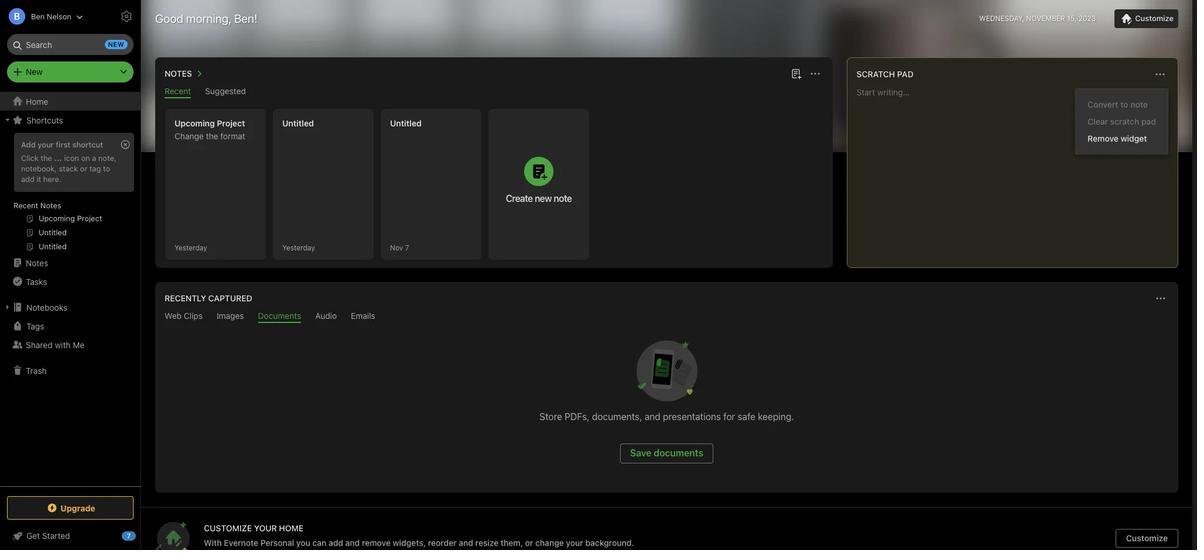 Task type: vqa. For each thing, say whether or not it's contained in the screenshot.
the Untitled to the right
yes



Task type: locate. For each thing, give the bounding box(es) containing it.
here.
[[43, 174, 61, 184]]

1 horizontal spatial untitled
[[390, 118, 422, 128]]

7
[[405, 243, 409, 252], [127, 533, 131, 540]]

to down note,
[[103, 164, 110, 173]]

0 horizontal spatial your
[[38, 140, 54, 149]]

0 horizontal spatial add
[[21, 174, 35, 184]]

2023
[[1079, 14, 1096, 23]]

1 vertical spatial new
[[535, 193, 552, 204]]

and
[[645, 412, 661, 422], [345, 538, 360, 548], [459, 538, 473, 548]]

documents tab panel
[[155, 323, 1179, 493]]

clear scratch pad
[[1088, 117, 1157, 127]]

the inside tree
[[41, 153, 52, 163]]

tab list for recently captured
[[158, 311, 1177, 323]]

recent notes
[[13, 201, 61, 210]]

and right documents,
[[645, 412, 661, 422]]

recently
[[165, 294, 206, 304]]

home
[[279, 524, 304, 534]]

tab list containing web clips
[[158, 311, 1177, 323]]

0 vertical spatial notes
[[165, 69, 192, 79]]

1 vertical spatial tab list
[[158, 311, 1177, 323]]

recent down it
[[13, 201, 38, 210]]

more actions field for scratch pad
[[1153, 66, 1169, 83]]

0 horizontal spatial or
[[80, 164, 87, 173]]

tag
[[89, 164, 101, 173]]

0 horizontal spatial new
[[108, 40, 124, 48]]

ben nelson
[[31, 11, 71, 21]]

1 vertical spatial notes
[[40, 201, 61, 210]]

remove widget
[[1088, 134, 1148, 144]]

1 horizontal spatial note
[[1131, 100, 1148, 110]]

documents,
[[592, 412, 642, 422]]

your
[[38, 140, 54, 149], [566, 538, 583, 548]]

0 vertical spatial or
[[80, 164, 87, 173]]

your up click the ...
[[38, 140, 54, 149]]

Account field
[[0, 5, 83, 28]]

create new note button
[[489, 109, 589, 260]]

0 vertical spatial to
[[1121, 100, 1129, 110]]

and left resize
[[459, 538, 473, 548]]

recent
[[165, 86, 191, 96], [13, 201, 38, 210]]

1 horizontal spatial to
[[1121, 100, 1129, 110]]

2 untitled from the left
[[390, 118, 422, 128]]

0 vertical spatial tab list
[[158, 86, 831, 98]]

scratch
[[857, 69, 895, 79]]

more actions image for recently captured
[[1154, 292, 1168, 306]]

to
[[1121, 100, 1129, 110], [103, 164, 110, 173]]

0 vertical spatial more actions image
[[1154, 67, 1168, 81]]

tags button
[[0, 317, 140, 336]]

recently captured button
[[162, 292, 252, 306]]

trash link
[[0, 362, 140, 380]]

0 vertical spatial customize
[[1136, 13, 1174, 23]]

nov
[[390, 243, 403, 252]]

1 tab list from the top
[[158, 86, 831, 98]]

tree containing home
[[0, 92, 141, 486]]

new right create
[[535, 193, 552, 204]]

morning,
[[186, 12, 231, 25]]

convert to note
[[1088, 100, 1148, 110]]

the left ...
[[41, 153, 52, 163]]

1 horizontal spatial recent
[[165, 86, 191, 96]]

recent tab panel
[[155, 98, 833, 268]]

untitled for yesterday
[[282, 118, 314, 128]]

change
[[536, 538, 564, 548]]

notebooks link
[[0, 298, 140, 317]]

recent down notes 'button'
[[165, 86, 191, 96]]

remove
[[1088, 134, 1119, 144]]

0 horizontal spatial the
[[41, 153, 52, 163]]

customize
[[204, 524, 252, 534]]

2 yesterday from the left
[[282, 243, 315, 252]]

tab list
[[158, 86, 831, 98], [158, 311, 1177, 323]]

on
[[81, 153, 90, 163]]

recent tab
[[165, 86, 191, 98]]

wednesday,
[[980, 14, 1025, 23]]

0 vertical spatial 7
[[405, 243, 409, 252]]

notes up tasks in the bottom left of the page
[[26, 258, 48, 268]]

0 vertical spatial recent
[[165, 86, 191, 96]]

1 untitled from the left
[[282, 118, 314, 128]]

me
[[73, 340, 85, 350]]

format
[[220, 131, 245, 141]]

november
[[1027, 14, 1066, 23]]

new search field
[[15, 34, 128, 55]]

add inside customize your home with evernote personal you can add and remove widgets, reorder and resize them, or change your background.
[[329, 538, 343, 548]]

notes link
[[0, 254, 140, 272]]

click the ...
[[21, 153, 62, 163]]

can
[[313, 538, 327, 548]]

group
[[0, 129, 140, 258]]

icon on a note, notebook, stack or tag to add it here.
[[21, 153, 116, 184]]

with
[[55, 340, 71, 350]]

documents tab
[[258, 311, 301, 323]]

more actions field for recently captured
[[1153, 291, 1170, 307]]

untitled for nov 7
[[390, 118, 422, 128]]

0 horizontal spatial yesterday
[[175, 243, 207, 252]]

1 vertical spatial to
[[103, 164, 110, 173]]

add
[[21, 140, 36, 149]]

1 vertical spatial more actions image
[[1154, 292, 1168, 306]]

7 right nov
[[405, 243, 409, 252]]

emails
[[351, 311, 375, 321]]

0 horizontal spatial recent
[[13, 201, 38, 210]]

note inside button
[[554, 193, 572, 204]]

1 vertical spatial the
[[41, 153, 52, 163]]

Help and Learning task checklist field
[[0, 527, 141, 546]]

new inside "search box"
[[108, 40, 124, 48]]

your
[[254, 524, 277, 534]]

note right create
[[554, 193, 572, 204]]

store pdfs, documents, and presentations for safe keeping.
[[540, 412, 794, 422]]

More actions field
[[807, 66, 824, 82], [1153, 66, 1169, 83], [1153, 291, 1170, 307]]

1 vertical spatial or
[[525, 538, 533, 548]]

safe
[[738, 412, 756, 422]]

notes down here.
[[40, 201, 61, 210]]

tree
[[0, 92, 141, 486]]

notebook,
[[21, 164, 57, 173]]

the left format in the top of the page
[[206, 131, 218, 141]]

...
[[54, 153, 62, 163]]

1 yesterday from the left
[[175, 243, 207, 252]]

add left it
[[21, 174, 35, 184]]

add
[[21, 174, 35, 184], [329, 538, 343, 548]]

upgrade
[[61, 504, 95, 514]]

1 vertical spatial your
[[566, 538, 583, 548]]

and inside documents "tab panel"
[[645, 412, 661, 422]]

notes up recent tab
[[165, 69, 192, 79]]

ben
[[31, 11, 45, 21]]

add right can
[[329, 538, 343, 548]]

dropdown list menu
[[1076, 96, 1168, 147]]

0 vertical spatial new
[[108, 40, 124, 48]]

new
[[26, 67, 43, 77]]

2 horizontal spatial and
[[645, 412, 661, 422]]

0 horizontal spatial and
[[345, 538, 360, 548]]

1 horizontal spatial or
[[525, 538, 533, 548]]

new button
[[7, 62, 134, 83]]

0 vertical spatial note
[[1131, 100, 1148, 110]]

wednesday, november 15, 2023
[[980, 14, 1096, 23]]

click to collapse image
[[136, 529, 145, 543]]

7 left click to collapse icon
[[127, 533, 131, 540]]

tasks button
[[0, 272, 140, 291]]

images tab
[[217, 311, 244, 323]]

save
[[630, 448, 652, 459]]

1 vertical spatial add
[[329, 538, 343, 548]]

your right the change
[[566, 538, 583, 548]]

store
[[540, 412, 562, 422]]

1 vertical spatial 7
[[127, 533, 131, 540]]

audio
[[315, 311, 337, 321]]

1 vertical spatial note
[[554, 193, 572, 204]]

to up scratch
[[1121, 100, 1129, 110]]

more actions image
[[1154, 67, 1168, 81], [1154, 292, 1168, 306]]

1 horizontal spatial your
[[566, 538, 583, 548]]

0 vertical spatial your
[[38, 140, 54, 149]]

0 vertical spatial add
[[21, 174, 35, 184]]

scratch pad
[[857, 69, 914, 79]]

or down on
[[80, 164, 87, 173]]

evernote
[[224, 538, 258, 548]]

and left remove
[[345, 538, 360, 548]]

untitled
[[282, 118, 314, 128], [390, 118, 422, 128]]

or right them,
[[525, 538, 533, 548]]

nelson
[[47, 11, 71, 21]]

more actions image for scratch pad
[[1154, 67, 1168, 81]]

note
[[1131, 100, 1148, 110], [554, 193, 572, 204]]

1 horizontal spatial the
[[206, 131, 218, 141]]

the
[[206, 131, 218, 141], [41, 153, 52, 163]]

0 vertical spatial the
[[206, 131, 218, 141]]

0 horizontal spatial to
[[103, 164, 110, 173]]

7 inside help and learning task checklist field
[[127, 533, 131, 540]]

customize
[[1136, 13, 1174, 23], [1127, 534, 1168, 544]]

note,
[[98, 153, 116, 163]]

new down settings icon
[[108, 40, 124, 48]]

or inside customize your home with evernote personal you can add and remove widgets, reorder and resize them, or change your background.
[[525, 538, 533, 548]]

Search text field
[[15, 34, 125, 55]]

scratch pad button
[[855, 67, 914, 81]]

for
[[724, 412, 735, 422]]

Start writing… text field
[[857, 87, 1178, 258]]

1 horizontal spatial new
[[535, 193, 552, 204]]

shortcut
[[72, 140, 103, 149]]

more actions image
[[808, 67, 822, 81]]

a
[[92, 153, 96, 163]]

1 horizontal spatial yesterday
[[282, 243, 315, 252]]

1 horizontal spatial add
[[329, 538, 343, 548]]

customize button
[[1115, 9, 1179, 28], [1116, 530, 1179, 548]]

1 vertical spatial recent
[[13, 201, 38, 210]]

note up pad
[[1131, 100, 1148, 110]]

new inside button
[[535, 193, 552, 204]]

2 tab list from the top
[[158, 311, 1177, 323]]

15,
[[1068, 14, 1077, 23]]

get started
[[26, 531, 70, 541]]

0 horizontal spatial note
[[554, 193, 572, 204]]

web clips
[[165, 311, 203, 321]]

0 horizontal spatial 7
[[127, 533, 131, 540]]

tab list containing recent
[[158, 86, 831, 98]]

0 horizontal spatial untitled
[[282, 118, 314, 128]]

1 horizontal spatial 7
[[405, 243, 409, 252]]

group containing add your first shortcut
[[0, 129, 140, 258]]

note inside "dropdown list" menu
[[1131, 100, 1148, 110]]

note for create new note
[[554, 193, 572, 204]]



Task type: describe. For each thing, give the bounding box(es) containing it.
recent for recent
[[165, 86, 191, 96]]

pad
[[898, 69, 914, 79]]

to inside icon on a note, notebook, stack or tag to add it here.
[[103, 164, 110, 173]]

shortcuts button
[[0, 111, 140, 129]]

suggested tab
[[205, 86, 246, 98]]

good morning, ben!
[[155, 12, 258, 25]]

web
[[165, 311, 182, 321]]

the inside upcoming project change the format
[[206, 131, 218, 141]]

remove widget link
[[1076, 130, 1168, 147]]

clips
[[184, 311, 203, 321]]

2 vertical spatial notes
[[26, 258, 48, 268]]

0 vertical spatial customize button
[[1115, 9, 1179, 28]]

with
[[204, 538, 222, 548]]

notebooks
[[26, 303, 67, 313]]

save documents button
[[620, 444, 714, 464]]

them,
[[501, 538, 523, 548]]

images
[[217, 311, 244, 321]]

customize your home with evernote personal you can add and remove widgets, reorder and resize them, or change your background.
[[204, 524, 634, 548]]

it
[[37, 174, 41, 184]]

your inside customize your home with evernote personal you can add and remove widgets, reorder and resize them, or change your background.
[[566, 538, 583, 548]]

reorder
[[428, 538, 457, 548]]

expand notebooks image
[[3, 303, 12, 312]]

add your first shortcut
[[21, 140, 103, 149]]

trash
[[26, 366, 47, 376]]

upcoming project change the format
[[175, 118, 245, 141]]

notes button
[[162, 67, 206, 81]]

stack
[[59, 164, 78, 173]]

remove
[[362, 538, 391, 548]]

clear
[[1088, 117, 1109, 127]]

settings image
[[120, 9, 134, 23]]

upgrade button
[[7, 497, 134, 520]]

get
[[26, 531, 40, 541]]

tab list for notes
[[158, 86, 831, 98]]

project
[[217, 118, 245, 128]]

icon
[[64, 153, 79, 163]]

tasks
[[26, 277, 47, 287]]

widgets,
[[393, 538, 426, 548]]

resize
[[476, 538, 499, 548]]

upcoming
[[175, 118, 215, 128]]

web clips tab
[[165, 311, 203, 323]]

save documents
[[630, 448, 704, 459]]

1 vertical spatial customize button
[[1116, 530, 1179, 548]]

7 inside the recent tab panel
[[405, 243, 409, 252]]

background.
[[586, 538, 634, 548]]

emails tab
[[351, 311, 375, 323]]

1 horizontal spatial and
[[459, 538, 473, 548]]

home link
[[0, 92, 141, 111]]

home
[[26, 96, 48, 106]]

started
[[42, 531, 70, 541]]

1 vertical spatial customize
[[1127, 534, 1168, 544]]

nov 7
[[390, 243, 409, 252]]

tags
[[26, 321, 44, 331]]

notes inside 'button'
[[165, 69, 192, 79]]

clear scratch pad link
[[1076, 113, 1168, 130]]

note for convert to note
[[1131, 100, 1148, 110]]

to inside "dropdown list" menu
[[1121, 100, 1129, 110]]

suggested
[[205, 86, 246, 96]]

add inside icon on a note, notebook, stack or tag to add it here.
[[21, 174, 35, 184]]

create
[[506, 193, 533, 204]]

you
[[296, 538, 310, 548]]

group inside tree
[[0, 129, 140, 258]]

pdfs,
[[565, 412, 590, 422]]

audio tab
[[315, 311, 337, 323]]

change
[[175, 131, 204, 141]]

pad
[[1142, 117, 1157, 127]]

shared with me
[[26, 340, 85, 350]]

recent for recent notes
[[13, 201, 38, 210]]

shared
[[26, 340, 53, 350]]

personal
[[261, 538, 294, 548]]

ben!
[[234, 12, 258, 25]]

scratch
[[1111, 117, 1140, 127]]

captured
[[208, 294, 252, 304]]

keeping.
[[758, 412, 794, 422]]

documents
[[258, 311, 301, 321]]

click
[[21, 153, 39, 163]]

convert
[[1088, 100, 1119, 110]]

good
[[155, 12, 183, 25]]

shared with me link
[[0, 336, 140, 354]]

presentations
[[663, 412, 721, 422]]

convert to note link
[[1076, 96, 1168, 113]]

or inside icon on a note, notebook, stack or tag to add it here.
[[80, 164, 87, 173]]

recently captured
[[165, 294, 252, 304]]

widget
[[1121, 134, 1148, 144]]



